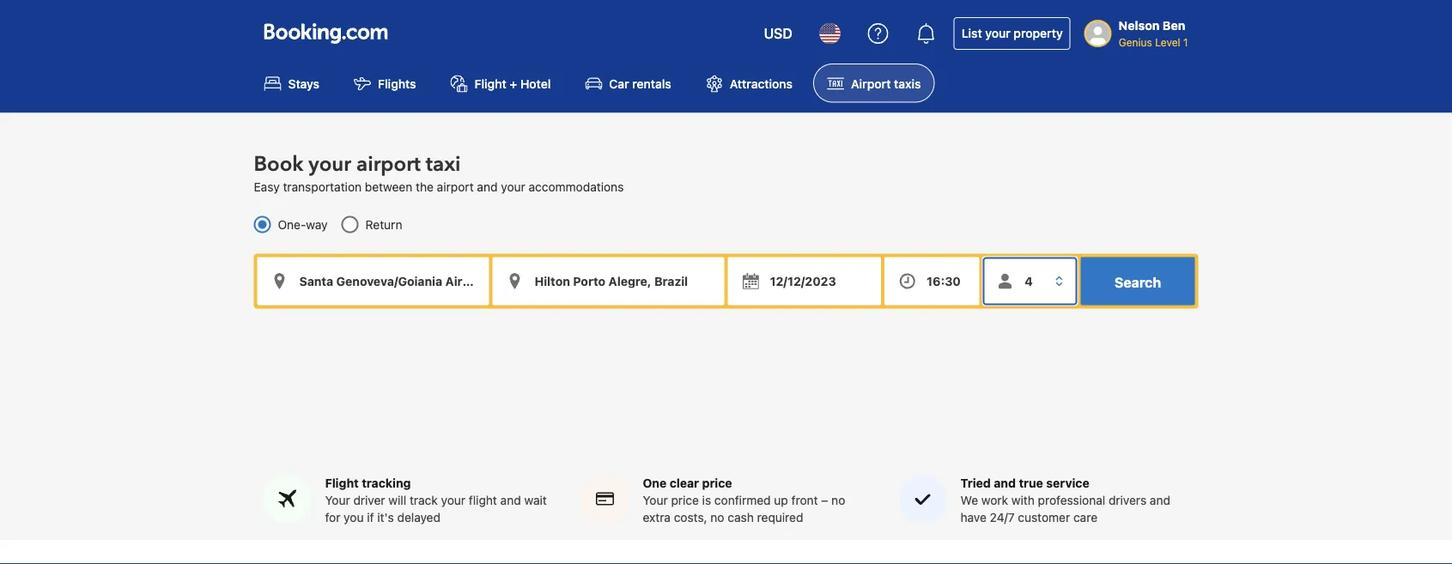 Task type: locate. For each thing, give the bounding box(es) containing it.
0 horizontal spatial flight
[[325, 477, 359, 491]]

price
[[702, 477, 733, 491], [671, 494, 699, 508]]

0 vertical spatial no
[[832, 494, 846, 508]]

price down "clear"
[[671, 494, 699, 508]]

taxis
[[894, 76, 921, 90]]

flight + hotel
[[475, 76, 551, 90]]

and right drivers
[[1150, 494, 1171, 508]]

airport taxis
[[852, 76, 921, 90]]

customer
[[1018, 511, 1071, 525]]

flights link
[[340, 64, 430, 102]]

flight
[[475, 76, 507, 90], [325, 477, 359, 491]]

flight for flight tracking your driver will track your flight and wait for you if it's delayed
[[325, 477, 359, 491]]

1 horizontal spatial no
[[832, 494, 846, 508]]

up
[[775, 494, 789, 508]]

0 horizontal spatial your
[[325, 494, 350, 508]]

and
[[477, 179, 498, 194], [994, 477, 1016, 491], [501, 494, 521, 508], [1150, 494, 1171, 508]]

no down is
[[711, 511, 725, 525]]

your
[[986, 26, 1011, 40], [309, 150, 351, 179], [501, 179, 526, 194], [441, 494, 466, 508]]

0 vertical spatial price
[[702, 477, 733, 491]]

your left accommodations
[[501, 179, 526, 194]]

and inside flight tracking your driver will track your flight and wait for you if it's delayed
[[501, 494, 521, 508]]

book your airport taxi easy transportation between the airport and your accommodations
[[254, 150, 624, 194]]

16:30
[[927, 274, 961, 288]]

front
[[792, 494, 818, 508]]

price up is
[[702, 477, 733, 491]]

airport up between
[[357, 150, 421, 179]]

1 horizontal spatial price
[[702, 477, 733, 491]]

drivers
[[1109, 494, 1147, 508]]

1 vertical spatial price
[[671, 494, 699, 508]]

airport down taxi
[[437, 179, 474, 194]]

and left wait
[[501, 494, 521, 508]]

–
[[822, 494, 829, 508]]

1 horizontal spatial airport
[[437, 179, 474, 194]]

1 your from the left
[[325, 494, 350, 508]]

extra
[[643, 511, 671, 525]]

1 vertical spatial flight
[[325, 477, 359, 491]]

no right –
[[832, 494, 846, 508]]

if
[[367, 511, 374, 525]]

clear
[[670, 477, 699, 491]]

your down "one" on the bottom of the page
[[643, 494, 668, 508]]

0 vertical spatial flight
[[475, 76, 507, 90]]

1 horizontal spatial your
[[643, 494, 668, 508]]

wait
[[525, 494, 547, 508]]

taxi
[[426, 150, 461, 179]]

usd
[[764, 25, 793, 42]]

attractions link
[[692, 64, 807, 102]]

1 vertical spatial airport
[[437, 179, 474, 194]]

1
[[1184, 36, 1189, 48]]

professional
[[1038, 494, 1106, 508]]

car rentals
[[610, 76, 672, 90]]

service
[[1047, 477, 1090, 491]]

2 your from the left
[[643, 494, 668, 508]]

list
[[962, 26, 983, 40]]

your right list
[[986, 26, 1011, 40]]

search
[[1115, 274, 1162, 290]]

your
[[325, 494, 350, 508], [643, 494, 668, 508]]

transportation
[[283, 179, 362, 194]]

flight up the driver
[[325, 477, 359, 491]]

Enter pick-up location text field
[[257, 257, 489, 305]]

and right the
[[477, 179, 498, 194]]

nelson ben genius level 1
[[1119, 18, 1189, 48]]

airport
[[357, 150, 421, 179], [437, 179, 474, 194]]

your inside one clear price your price is confirmed up front – no extra costs, no cash required
[[643, 494, 668, 508]]

flight inside flight tracking your driver will track your flight and wait for you if it's delayed
[[325, 477, 359, 491]]

0 horizontal spatial no
[[711, 511, 725, 525]]

0 horizontal spatial price
[[671, 494, 699, 508]]

your up for at the left bottom
[[325, 494, 350, 508]]

book
[[254, 150, 304, 179]]

24/7
[[990, 511, 1015, 525]]

0 horizontal spatial airport
[[357, 150, 421, 179]]

usd button
[[754, 13, 803, 54]]

1 horizontal spatial flight
[[475, 76, 507, 90]]

costs,
[[674, 511, 708, 525]]

Enter destination text field
[[493, 257, 725, 305]]

delayed
[[397, 511, 441, 525]]

easy
[[254, 179, 280, 194]]

we
[[961, 494, 979, 508]]

one-way
[[278, 217, 328, 231]]

accommodations
[[529, 179, 624, 194]]

is
[[703, 494, 712, 508]]

list your property link
[[954, 17, 1071, 50]]

flight left the +
[[475, 76, 507, 90]]

car
[[610, 76, 629, 90]]

no
[[832, 494, 846, 508], [711, 511, 725, 525]]

your right track
[[441, 494, 466, 508]]



Task type: describe. For each thing, give the bounding box(es) containing it.
nelson
[[1119, 18, 1160, 33]]

will
[[389, 494, 407, 508]]

search button
[[1081, 257, 1196, 305]]

rentals
[[633, 76, 672, 90]]

track
[[410, 494, 438, 508]]

genius
[[1119, 36, 1153, 48]]

for
[[325, 511, 341, 525]]

one
[[643, 477, 667, 491]]

required
[[758, 511, 804, 525]]

return
[[366, 217, 403, 231]]

1 vertical spatial no
[[711, 511, 725, 525]]

the
[[416, 179, 434, 194]]

flights
[[378, 76, 416, 90]]

one-
[[278, 217, 306, 231]]

stays
[[288, 76, 320, 90]]

with
[[1012, 494, 1035, 508]]

booking.com online hotel reservations image
[[264, 23, 388, 44]]

one clear price your price is confirmed up front – no extra costs, no cash required
[[643, 477, 846, 525]]

flight for flight + hotel
[[475, 76, 507, 90]]

and up work
[[994, 477, 1016, 491]]

flight tracking your driver will track your flight and wait for you if it's delayed
[[325, 477, 547, 525]]

your up transportation
[[309, 150, 351, 179]]

way
[[306, 217, 328, 231]]

cash
[[728, 511, 754, 525]]

12/12/2023
[[770, 274, 837, 288]]

airport taxis link
[[814, 64, 935, 102]]

driver
[[354, 494, 385, 508]]

it's
[[377, 511, 394, 525]]

tried
[[961, 477, 991, 491]]

your inside flight tracking your driver will track your flight and wait for you if it's delayed
[[325, 494, 350, 508]]

tried and true service we work with professional drivers and have 24/7 customer care
[[961, 477, 1171, 525]]

0 vertical spatial airport
[[357, 150, 421, 179]]

true
[[1019, 477, 1044, 491]]

ben
[[1163, 18, 1186, 33]]

confirmed
[[715, 494, 771, 508]]

and inside book your airport taxi easy transportation between the airport and your accommodations
[[477, 179, 498, 194]]

car rentals link
[[572, 64, 685, 102]]

you
[[344, 511, 364, 525]]

flight + hotel link
[[437, 64, 565, 102]]

your inside 'link'
[[986, 26, 1011, 40]]

property
[[1014, 26, 1063, 40]]

12/12/2023 button
[[728, 257, 882, 305]]

+
[[510, 76, 517, 90]]

work
[[982, 494, 1009, 508]]

airport
[[852, 76, 891, 90]]

your inside flight tracking your driver will track your flight and wait for you if it's delayed
[[441, 494, 466, 508]]

attractions
[[730, 76, 793, 90]]

have
[[961, 511, 987, 525]]

16:30 button
[[885, 257, 980, 305]]

tracking
[[362, 477, 411, 491]]

flight
[[469, 494, 497, 508]]

care
[[1074, 511, 1098, 525]]

list your property
[[962, 26, 1063, 40]]

between
[[365, 179, 413, 194]]

level
[[1156, 36, 1181, 48]]

hotel
[[521, 76, 551, 90]]

stays link
[[250, 64, 333, 102]]



Task type: vqa. For each thing, say whether or not it's contained in the screenshot.
the middle From
no



